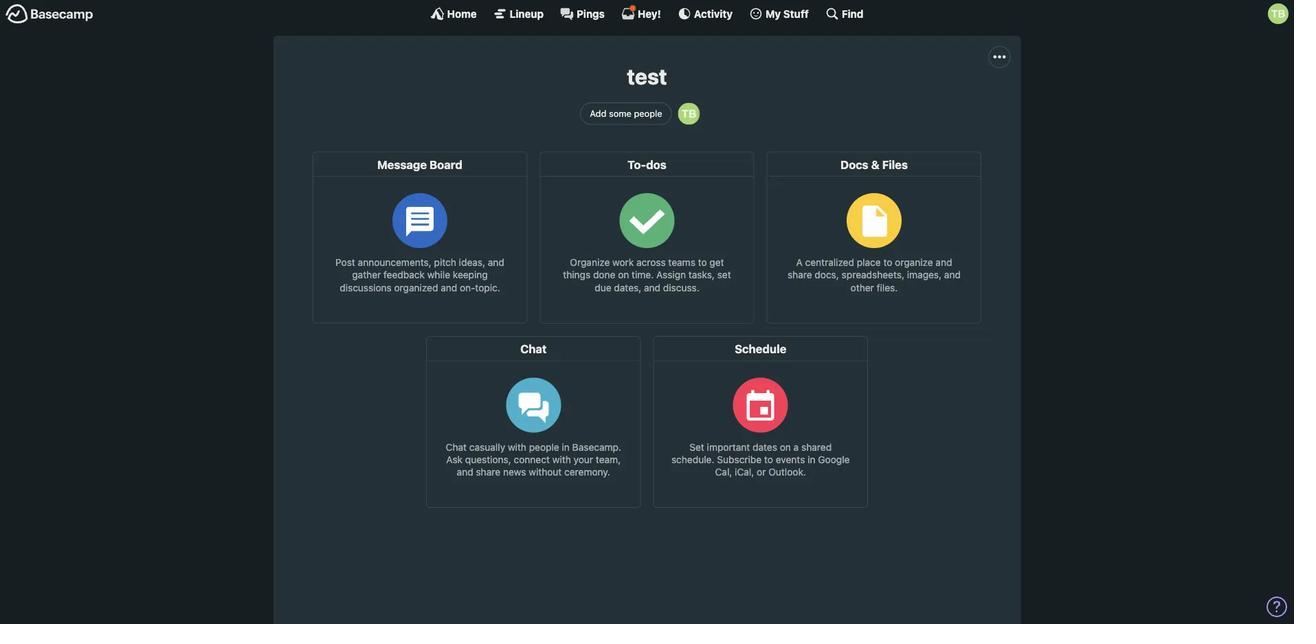 Task type: vqa. For each thing, say whether or not it's contained in the screenshot.
Hey!
yes



Task type: locate. For each thing, give the bounding box(es) containing it.
some
[[609, 108, 632, 119]]

activity link
[[678, 7, 733, 21]]

switch accounts image
[[5, 3, 93, 25]]

add some people
[[590, 108, 663, 119]]

lineup link
[[493, 7, 544, 21]]

my stuff button
[[749, 7, 809, 21]]

find button
[[826, 7, 864, 21]]

add
[[590, 108, 607, 119]]

home link
[[431, 7, 477, 21]]

hey! button
[[621, 5, 661, 21]]

tim burton image
[[678, 103, 700, 125]]



Task type: describe. For each thing, give the bounding box(es) containing it.
tim burton image
[[1268, 3, 1289, 24]]

test
[[627, 63, 667, 89]]

lineup
[[510, 8, 544, 20]]

my stuff
[[766, 8, 809, 20]]

add some people link
[[580, 103, 672, 125]]

find
[[842, 8, 864, 20]]

hey!
[[638, 8, 661, 20]]

home
[[447, 8, 477, 20]]

pings
[[577, 8, 605, 20]]

my
[[766, 8, 781, 20]]

pings button
[[560, 7, 605, 21]]

people
[[634, 108, 663, 119]]

main element
[[0, 0, 1295, 27]]

activity
[[694, 8, 733, 20]]

stuff
[[784, 8, 809, 20]]



